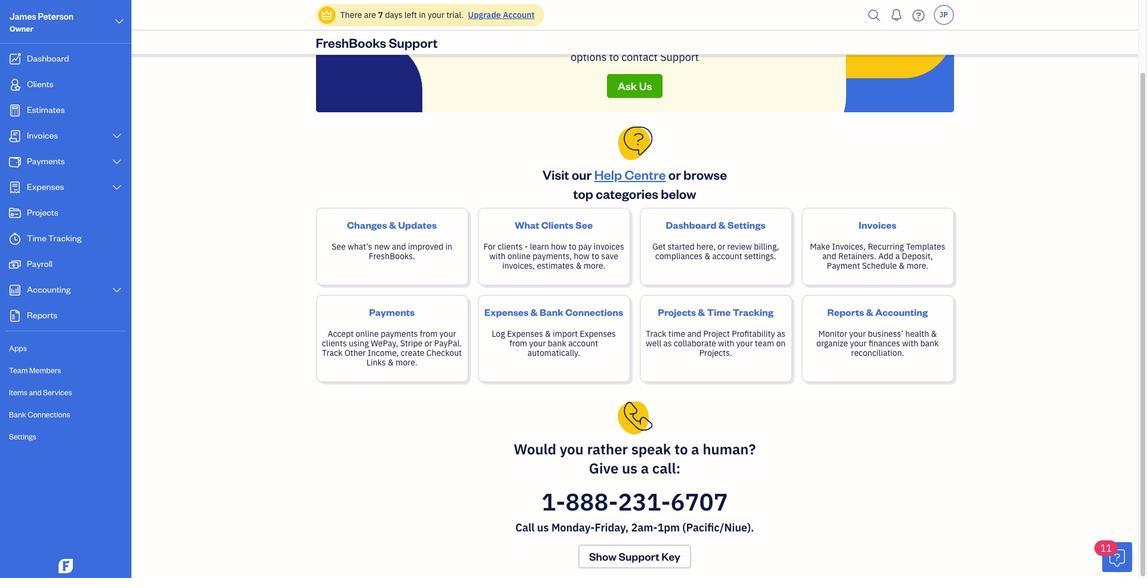 Task type: locate. For each thing, give the bounding box(es) containing it.
projects up time
[[658, 306, 696, 319]]

1 vertical spatial track
[[322, 348, 343, 359]]

1 horizontal spatial time
[[707, 306, 731, 319]]

0 horizontal spatial ask
[[514, 36, 532, 50]]

0 horizontal spatial clients
[[322, 338, 347, 349]]

1 vertical spatial settings
[[9, 432, 36, 442]]

recurring
[[868, 241, 904, 252]]

chevron large down image for invoices
[[112, 131, 123, 141]]

payments inside payments link
[[27, 155, 65, 167]]

1 horizontal spatial accounting
[[875, 306, 928, 319]]

new
[[374, 241, 390, 252]]

and right time
[[687, 329, 702, 339]]

team members
[[9, 366, 61, 375]]

11 button
[[1095, 541, 1132, 573]]

billing,
[[754, 241, 779, 252]]

0 vertical spatial in
[[419, 10, 426, 20]]

& up project
[[698, 306, 705, 319]]

from right log
[[510, 338, 527, 349]]

accounting down payroll
[[27, 284, 71, 295]]

or inside accept online payments from your clients using wepay, stripe or paypal. track other income, create checkout links & more.
[[425, 338, 432, 349]]

support down 2am- at the right bottom of page
[[619, 550, 660, 564]]

& up log expenses & import expenses from your bank account automatically.
[[531, 306, 538, 319]]

in inside see what's new and improved in freshbooks.
[[446, 241, 452, 252]]

payments right payment image
[[27, 155, 65, 167]]

0 horizontal spatial settings
[[9, 432, 36, 442]]

0 vertical spatial dashboard
[[27, 53, 69, 64]]

track time and project profitability as well as collaborate with your team on projects.
[[646, 329, 786, 359]]

what's
[[348, 241, 372, 252]]

0 horizontal spatial more.
[[396, 357, 417, 368]]

1 vertical spatial ask
[[618, 79, 637, 93]]

payments
[[27, 155, 65, 167], [369, 306, 415, 319]]

a right "add"
[[896, 251, 900, 262]]

pay
[[579, 241, 592, 252]]

and left retainers.
[[823, 251, 837, 262]]

projects
[[27, 207, 58, 218], [658, 306, 696, 319]]

ask inside ask a question and receive an instant answer, with options to contact support
[[514, 36, 532, 50]]

1 vertical spatial connections
[[28, 410, 70, 420]]

0 vertical spatial or
[[669, 166, 681, 183]]

ask us button
[[607, 74, 663, 98]]

& down pay
[[576, 261, 582, 271]]

accounting link
[[3, 278, 128, 303]]

call
[[516, 521, 535, 535]]

james peterson owner
[[10, 11, 74, 33]]

chevron large down image for payments
[[112, 157, 123, 167]]

1 horizontal spatial projects
[[658, 306, 696, 319]]

monitor your business' health & organize your finances with bank reconciliation.
[[817, 329, 939, 359]]

your inside log expenses & import expenses from your bank account automatically.
[[529, 338, 546, 349]]

resource center badge image
[[1103, 543, 1132, 573]]

projects.
[[700, 348, 732, 359]]

0 horizontal spatial time
[[27, 232, 47, 244]]

0 horizontal spatial track
[[322, 348, 343, 359]]

0 horizontal spatial from
[[420, 329, 438, 339]]

expenses
[[27, 181, 64, 192], [485, 306, 529, 319], [507, 329, 543, 339], [580, 329, 616, 339]]

as right well on the right bottom
[[663, 338, 672, 349]]

1 vertical spatial time
[[707, 306, 731, 319]]

schedule
[[862, 261, 897, 271]]

0 horizontal spatial see
[[332, 241, 346, 252]]

1 horizontal spatial clients
[[541, 219, 574, 231]]

tracking up profitability
[[733, 306, 774, 319]]

1 horizontal spatial reports
[[828, 306, 864, 319]]

& right started at the top of the page
[[705, 251, 711, 262]]

1 vertical spatial us
[[537, 521, 549, 535]]

answer,
[[695, 36, 733, 50]]

& inside for clients - learn how to pay invoices with online payments, how to save invoices, estimates & more.
[[576, 261, 582, 271]]

expense image
[[8, 182, 22, 194]]

more. down stripe
[[396, 357, 417, 368]]

1 horizontal spatial or
[[669, 166, 681, 183]]

1 bank from the left
[[548, 338, 566, 349]]

tracking
[[48, 232, 81, 244], [733, 306, 774, 319]]

how left save
[[574, 251, 590, 262]]

0 vertical spatial invoices
[[27, 130, 58, 141]]

and right items
[[29, 388, 42, 397]]

chevron large down image for expenses
[[112, 183, 123, 192]]

1 horizontal spatial more.
[[584, 261, 606, 271]]

with right finances
[[902, 338, 919, 349]]

there are 7 days left in your trial. upgrade account
[[340, 10, 535, 20]]

& right links
[[388, 357, 394, 368]]

0 vertical spatial bank
[[540, 306, 564, 319]]

& inside monitor your business' health & organize your finances with bank reconciliation.
[[931, 329, 937, 339]]

see what's new and improved in freshbooks.
[[332, 241, 452, 262]]

connections
[[565, 306, 623, 319], [28, 410, 70, 420]]

account down expenses & bank connections
[[568, 338, 598, 349]]

timer image
[[8, 233, 22, 245]]

0 horizontal spatial how
[[551, 241, 567, 252]]

1 horizontal spatial clients
[[498, 241, 523, 252]]

chevron large down image
[[114, 14, 125, 29], [112, 131, 123, 141], [112, 157, 123, 167], [112, 183, 123, 192]]

in for left
[[419, 10, 426, 20]]

more. inside accept online payments from your clients using wepay, stripe or paypal. track other income, create checkout links & more.
[[396, 357, 417, 368]]

invoices inside main element
[[27, 130, 58, 141]]

& inside log expenses & import expenses from your bank account automatically.
[[545, 329, 551, 339]]

your left team
[[737, 338, 753, 349]]

main element
[[0, 0, 161, 578]]

time right the timer icon
[[27, 232, 47, 244]]

support for freshbooks support
[[389, 34, 438, 51]]

1 vertical spatial tracking
[[733, 306, 774, 319]]

items and services link
[[3, 382, 128, 403]]

freshbooks.
[[369, 251, 415, 262]]

as right team
[[777, 329, 786, 339]]

& right health
[[931, 329, 937, 339]]

us right call
[[537, 521, 549, 535]]

changes & updates
[[347, 219, 437, 231]]

account inside get started here, or review billing, compliances & account settings.
[[713, 251, 742, 262]]

settings
[[728, 219, 766, 231], [9, 432, 36, 442]]

for clients - learn how to pay invoices with online payments, how to save invoices, estimates & more.
[[484, 241, 624, 271]]

1 horizontal spatial tracking
[[733, 306, 774, 319]]

time up project
[[707, 306, 731, 319]]

a inside ask a question and receive an instant answer, with options to contact support
[[534, 36, 540, 50]]

ask a question and receive an instant answer, with options to contact support
[[514, 36, 756, 64]]

1 vertical spatial invoices
[[859, 219, 897, 231]]

settings down bank connections
[[9, 432, 36, 442]]

1 horizontal spatial us
[[622, 459, 638, 478]]

& up new
[[389, 219, 396, 231]]

in right left
[[419, 10, 426, 20]]

0 horizontal spatial online
[[356, 329, 379, 339]]

projects for projects
[[27, 207, 58, 218]]

from up checkout on the left bottom of page
[[420, 329, 438, 339]]

clients right client image
[[27, 78, 53, 90]]

1-
[[542, 486, 566, 518]]

templates
[[906, 241, 946, 252]]

with inside 'track time and project profitability as well as collaborate with your team on projects.'
[[718, 338, 735, 349]]

make
[[810, 241, 830, 252]]

account for settings
[[713, 251, 742, 262]]

a left human? on the bottom right
[[691, 440, 700, 459]]

tracking down projects link
[[48, 232, 81, 244]]

& right "add"
[[899, 261, 905, 271]]

support down left
[[389, 34, 438, 51]]

0 horizontal spatial us
[[537, 521, 549, 535]]

key
[[662, 550, 681, 564]]

how
[[551, 241, 567, 252], [574, 251, 590, 262]]

see
[[576, 219, 593, 231], [332, 241, 346, 252]]

payment
[[827, 261, 860, 271]]

with right answer,
[[735, 36, 756, 50]]

1 horizontal spatial track
[[646, 329, 667, 339]]

profitability
[[732, 329, 775, 339]]

bank down expenses & bank connections
[[548, 338, 566, 349]]

account left settings.
[[713, 251, 742, 262]]

and inside main element
[[29, 388, 42, 397]]

and right new
[[392, 241, 406, 252]]

0 horizontal spatial payments
[[27, 155, 65, 167]]

us right 'give'
[[622, 459, 638, 478]]

a left question
[[534, 36, 540, 50]]

and inside see what's new and improved in freshbooks.
[[392, 241, 406, 252]]

1pm
[[658, 521, 680, 535]]

see up pay
[[576, 219, 593, 231]]

money image
[[8, 259, 22, 271]]

1 vertical spatial clients
[[322, 338, 347, 349]]

1 horizontal spatial bank
[[540, 306, 564, 319]]

2 horizontal spatial support
[[660, 50, 699, 64]]

with inside ask a question and receive an instant answer, with options to contact support
[[735, 36, 756, 50]]

or right stripe
[[425, 338, 432, 349]]

0 vertical spatial clients
[[498, 241, 523, 252]]

0 vertical spatial us
[[622, 459, 638, 478]]

checkout
[[427, 348, 462, 359]]

ask down the account on the left of the page
[[514, 36, 532, 50]]

in
[[419, 10, 426, 20], [446, 241, 452, 252]]

0 horizontal spatial reports
[[27, 310, 58, 321]]

support inside button
[[619, 550, 660, 564]]

connections inside main element
[[28, 410, 70, 420]]

estimates
[[27, 104, 65, 115]]

or up "below"
[[669, 166, 681, 183]]

project image
[[8, 207, 22, 219]]

clients inside for clients - learn how to pay invoices with online payments, how to save invoices, estimates & more.
[[498, 241, 523, 252]]

invoices
[[27, 130, 58, 141], [859, 219, 897, 231]]

& inside accept online payments from your clients using wepay, stripe or paypal. track other income, create checkout links & more.
[[388, 357, 394, 368]]

account for bank
[[568, 338, 598, 349]]

1 horizontal spatial ask
[[618, 79, 637, 93]]

invoices down estimates
[[27, 130, 58, 141]]

visit our help centre or browse top categories below
[[543, 166, 727, 202]]

0 horizontal spatial clients
[[27, 78, 53, 90]]

1 horizontal spatial account
[[713, 251, 742, 262]]

online up other
[[356, 329, 379, 339]]

reports right report icon
[[27, 310, 58, 321]]

0 horizontal spatial or
[[425, 338, 432, 349]]

speak
[[631, 440, 671, 459]]

connections up import
[[565, 306, 623, 319]]

0 vertical spatial projects
[[27, 207, 58, 218]]

bank
[[548, 338, 566, 349], [921, 338, 939, 349]]

1 vertical spatial or
[[718, 241, 726, 252]]

ask inside button
[[618, 79, 637, 93]]

or right here,
[[718, 241, 726, 252]]

owner
[[10, 24, 33, 33]]

1 vertical spatial see
[[332, 241, 346, 252]]

with right collaborate
[[718, 338, 735, 349]]

see inside see what's new and improved in freshbooks.
[[332, 241, 346, 252]]

see left what's
[[332, 241, 346, 252]]

bank
[[540, 306, 564, 319], [9, 410, 26, 420]]

online
[[508, 251, 531, 262], [356, 329, 379, 339]]

0 vertical spatial tracking
[[48, 232, 81, 244]]

projects inside main element
[[27, 207, 58, 218]]

track down accept
[[322, 348, 343, 359]]

dashboard up started at the top of the page
[[666, 219, 717, 231]]

2 vertical spatial or
[[425, 338, 432, 349]]

0 horizontal spatial support
[[389, 34, 438, 51]]

monday-
[[552, 521, 595, 535]]

reports up monitor at bottom right
[[828, 306, 864, 319]]

days
[[385, 10, 403, 20]]

in right improved
[[446, 241, 452, 252]]

to down receive
[[609, 50, 619, 64]]

more. inside for clients - learn how to pay invoices with online payments, how to save invoices, estimates & more.
[[584, 261, 606, 271]]

0 horizontal spatial tracking
[[48, 232, 81, 244]]

connections down items and services
[[28, 410, 70, 420]]

with for for clients - learn how to pay invoices with online payments, how to save invoices, estimates & more.
[[489, 251, 506, 262]]

1 vertical spatial in
[[446, 241, 452, 252]]

1 vertical spatial dashboard
[[666, 219, 717, 231]]

bank up import
[[540, 306, 564, 319]]

more. down pay
[[584, 261, 606, 271]]

2 horizontal spatial more.
[[907, 261, 929, 271]]

1 vertical spatial bank
[[9, 410, 26, 420]]

0 vertical spatial payments
[[27, 155, 65, 167]]

2 bank from the left
[[921, 338, 939, 349]]

tracking inside time tracking link
[[48, 232, 81, 244]]

your inside accept online payments from your clients using wepay, stripe or paypal. track other income, create checkout links & more.
[[440, 329, 456, 339]]

1 vertical spatial online
[[356, 329, 379, 339]]

0 horizontal spatial projects
[[27, 207, 58, 218]]

1 horizontal spatial settings
[[728, 219, 766, 231]]

0 horizontal spatial invoices
[[27, 130, 58, 141]]

chevron large down image
[[112, 286, 123, 295]]

other
[[345, 348, 366, 359]]

ask left us on the top of the page
[[618, 79, 637, 93]]

track left time
[[646, 329, 667, 339]]

1 horizontal spatial see
[[576, 219, 593, 231]]

track
[[646, 329, 667, 339], [322, 348, 343, 359]]

2 horizontal spatial or
[[718, 241, 726, 252]]

notifications image
[[887, 3, 906, 27]]

0 vertical spatial ask
[[514, 36, 532, 50]]

& up business'
[[866, 306, 874, 319]]

invoices,
[[832, 241, 866, 252]]

projects right project icon
[[27, 207, 58, 218]]

accounting
[[27, 284, 71, 295], [875, 306, 928, 319]]

to
[[609, 50, 619, 64], [569, 241, 577, 252], [592, 251, 599, 262], [675, 440, 688, 459]]

invoices up recurring
[[859, 219, 897, 231]]

your left finances
[[850, 338, 867, 349]]

items
[[9, 388, 27, 397]]

automatically.
[[528, 348, 580, 359]]

add
[[879, 251, 894, 262]]

upgrade
[[468, 10, 501, 20]]

stripe
[[400, 338, 423, 349]]

1 horizontal spatial support
[[619, 550, 660, 564]]

1 horizontal spatial online
[[508, 251, 531, 262]]

0 horizontal spatial bank
[[9, 410, 26, 420]]

online inside for clients - learn how to pay invoices with online payments, how to save invoices, estimates & more.
[[508, 251, 531, 262]]

create
[[401, 348, 425, 359]]

0 horizontal spatial bank
[[548, 338, 566, 349]]

online right for
[[508, 251, 531, 262]]

1 vertical spatial account
[[568, 338, 598, 349]]

reports for reports
[[27, 310, 58, 321]]

clients left using
[[322, 338, 347, 349]]

-
[[525, 241, 528, 252]]

projects link
[[3, 201, 128, 226]]

reports link
[[3, 304, 128, 329]]

bank down items
[[9, 410, 26, 420]]

chevron large down image inside invoices link
[[112, 131, 123, 141]]

0 vertical spatial track
[[646, 329, 667, 339]]

0 vertical spatial accounting
[[27, 284, 71, 295]]

expenses right expense image
[[27, 181, 64, 192]]

dashboard inside main element
[[27, 53, 69, 64]]

accounting up health
[[875, 306, 928, 319]]

settings up 'review'
[[728, 219, 766, 231]]

as
[[777, 329, 786, 339], [663, 338, 672, 349]]

0 vertical spatial account
[[713, 251, 742, 262]]

1 horizontal spatial from
[[510, 338, 527, 349]]

to right speak
[[675, 440, 688, 459]]

1 horizontal spatial dashboard
[[666, 219, 717, 231]]

crown image
[[321, 9, 333, 21]]

0 horizontal spatial in
[[419, 10, 426, 20]]

0 horizontal spatial account
[[568, 338, 598, 349]]

dashboard for dashboard
[[27, 53, 69, 64]]

1 horizontal spatial in
[[446, 241, 452, 252]]

0 vertical spatial settings
[[728, 219, 766, 231]]

dashboard image
[[8, 53, 22, 65]]

& left import
[[545, 329, 551, 339]]

1 horizontal spatial connections
[[565, 306, 623, 319]]

dashboard up clients link
[[27, 53, 69, 64]]

1 horizontal spatial invoices
[[859, 219, 897, 231]]

paypal.
[[434, 338, 462, 349]]

0 vertical spatial see
[[576, 219, 593, 231]]

0 vertical spatial clients
[[27, 78, 53, 90]]

and
[[587, 36, 605, 50], [392, 241, 406, 252], [823, 251, 837, 262], [687, 329, 702, 339], [29, 388, 42, 397]]

bank connections link
[[3, 405, 128, 426]]

with left - on the top left of the page
[[489, 251, 506, 262]]

bank right business'
[[921, 338, 939, 349]]

0 horizontal spatial accounting
[[27, 284, 71, 295]]

and inside ask a question and receive an instant answer, with options to contact support
[[587, 36, 605, 50]]

payments up payments
[[369, 306, 415, 319]]

more. down templates in the right top of the page
[[907, 261, 929, 271]]

& up get started here, or review billing, compliances & account settings.
[[719, 219, 726, 231]]

top
[[573, 185, 593, 202]]

0 vertical spatial time
[[27, 232, 47, 244]]

2am-
[[631, 521, 658, 535]]

to left pay
[[569, 241, 577, 252]]

with inside monitor your business' health & organize your finances with bank reconciliation.
[[902, 338, 919, 349]]

0 vertical spatial online
[[508, 251, 531, 262]]

clients left - on the top left of the page
[[498, 241, 523, 252]]

clients up learn
[[541, 219, 574, 231]]

0 horizontal spatial dashboard
[[27, 53, 69, 64]]

your up checkout on the left bottom of page
[[440, 329, 456, 339]]

with inside for clients - learn how to pay invoices with online payments, how to save invoices, estimates & more.
[[489, 251, 506, 262]]

1 horizontal spatial payments
[[369, 306, 415, 319]]

team
[[9, 366, 28, 375]]

expenses right import
[[580, 329, 616, 339]]

0 horizontal spatial connections
[[28, 410, 70, 420]]

and up options
[[587, 36, 605, 50]]

search image
[[865, 6, 884, 24]]

account inside log expenses & import expenses from your bank account automatically.
[[568, 338, 598, 349]]

1 vertical spatial payments
[[369, 306, 415, 319]]

1 horizontal spatial bank
[[921, 338, 939, 349]]

how up 'estimates'
[[551, 241, 567, 252]]

bank inside log expenses & import expenses from your bank account automatically.
[[548, 338, 566, 349]]

1 vertical spatial projects
[[658, 306, 696, 319]]

reports inside main element
[[27, 310, 58, 321]]

ask for ask us
[[618, 79, 637, 93]]

support down instant
[[660, 50, 699, 64]]

your left import
[[529, 338, 546, 349]]

231-
[[618, 486, 671, 518]]



Task type: vqa. For each thing, say whether or not it's contained in the screenshot.
draft
no



Task type: describe. For each thing, give the bounding box(es) containing it.
from inside log expenses & import expenses from your bank account automatically.
[[510, 338, 527, 349]]

time
[[669, 329, 686, 339]]

with for ask a question and receive an instant answer, with options to contact support
[[735, 36, 756, 50]]

make invoices, recurring templates and retainers. add a deposit, payment schedule & more.
[[810, 241, 946, 271]]

get started here, or review billing, compliances & account settings.
[[653, 241, 779, 262]]

instant
[[660, 36, 693, 50]]

us inside would you rather speak to a human? give us a call:
[[622, 459, 638, 478]]

would you rather speak to a human? give us a call:
[[514, 440, 756, 478]]

apps link
[[3, 338, 128, 359]]

reports & accounting
[[828, 306, 928, 319]]

and inside 'track time and project profitability as well as collaborate with your team on projects.'
[[687, 329, 702, 339]]

are
[[364, 10, 376, 20]]

payroll
[[27, 258, 53, 270]]

more. inside make invoices, recurring templates and retainers. add a deposit, payment schedule & more.
[[907, 261, 929, 271]]

here,
[[697, 241, 716, 252]]

ask for ask a question and receive an instant answer, with options to contact support
[[514, 36, 532, 50]]

dashboard & settings
[[666, 219, 766, 231]]

retainers.
[[839, 251, 877, 262]]

settings inside settings link
[[9, 432, 36, 442]]

payroll link
[[3, 253, 128, 277]]

clients inside main element
[[27, 78, 53, 90]]

payments link
[[3, 150, 128, 175]]

time inside main element
[[27, 232, 47, 244]]

learn
[[530, 241, 549, 252]]

accept
[[328, 329, 354, 339]]

to inside ask a question and receive an instant answer, with options to contact support
[[609, 50, 619, 64]]

go to help image
[[909, 6, 928, 24]]

rather
[[587, 440, 628, 459]]

help
[[594, 166, 622, 183]]

below
[[661, 185, 696, 202]]

human?
[[703, 440, 756, 459]]

and inside make invoices, recurring templates and retainers. add a deposit, payment schedule & more.
[[823, 251, 837, 262]]

your left trial.
[[428, 10, 445, 20]]

us inside 1-888-231-6707 call us monday-friday, 2am-1pm (pacific/niue).
[[537, 521, 549, 535]]

ask us
[[618, 79, 652, 93]]

payments
[[381, 329, 418, 339]]

a inside make invoices, recurring templates and retainers. add a deposit, payment schedule & more.
[[896, 251, 900, 262]]

members
[[29, 366, 61, 375]]

log expenses & import expenses from your bank account automatically.
[[492, 329, 616, 359]]

invoices link
[[3, 124, 128, 149]]

projects for projects & time tracking
[[658, 306, 696, 319]]

reports for reports & accounting
[[828, 306, 864, 319]]

to left save
[[592, 251, 599, 262]]

invoice image
[[8, 130, 22, 142]]

1 vertical spatial accounting
[[875, 306, 928, 319]]

with for monitor your business' health & organize your finances with bank reconciliation.
[[902, 338, 919, 349]]

what clients see
[[515, 219, 593, 231]]

1 vertical spatial clients
[[541, 219, 574, 231]]

1 horizontal spatial how
[[574, 251, 590, 262]]

browse
[[684, 166, 727, 183]]

from inside accept online payments from your clients using wepay, stripe or paypal. track other income, create checkout links & more.
[[420, 329, 438, 339]]

accept online payments from your clients using wepay, stripe or paypal. track other income, create checkout links & more.
[[322, 329, 462, 368]]

invoices
[[594, 241, 624, 252]]

888-
[[566, 486, 618, 518]]

expenses link
[[3, 176, 128, 200]]

call:
[[652, 459, 681, 478]]

your right monitor at bottom right
[[850, 329, 866, 339]]

0 horizontal spatial as
[[663, 338, 672, 349]]

business'
[[868, 329, 904, 339]]

get
[[653, 241, 666, 252]]

settings link
[[3, 427, 128, 448]]

project
[[704, 329, 730, 339]]

team members link
[[3, 360, 128, 381]]

a left call:
[[641, 459, 649, 478]]

friday,
[[595, 521, 629, 535]]

review
[[728, 241, 752, 252]]

expenses & bank connections
[[485, 306, 623, 319]]

expenses right log
[[507, 329, 543, 339]]

save
[[601, 251, 619, 262]]

visit
[[543, 166, 569, 183]]

clients inside accept online payments from your clients using wepay, stripe or paypal. track other income, create checkout links & more.
[[322, 338, 347, 349]]

bank inside main element
[[9, 410, 26, 420]]

what
[[515, 219, 540, 231]]

updates
[[398, 219, 437, 231]]

improved
[[408, 241, 444, 252]]

expenses inside main element
[[27, 181, 64, 192]]

freshbooks image
[[56, 559, 75, 574]]

estimate image
[[8, 105, 22, 117]]

support inside ask a question and receive an instant answer, with options to contact support
[[660, 50, 699, 64]]

you
[[560, 440, 584, 459]]

or inside visit our help centre or browse top categories below
[[669, 166, 681, 183]]

settings.
[[744, 251, 776, 262]]

& inside get started here, or review billing, compliances & account settings.
[[705, 251, 711, 262]]

time tracking
[[27, 232, 81, 244]]

receive
[[608, 36, 643, 50]]

report image
[[8, 310, 22, 322]]

would
[[514, 440, 557, 459]]

health
[[906, 329, 929, 339]]

freshbooks
[[316, 34, 386, 51]]

your inside 'track time and project profitability as well as collaborate with your team on projects.'
[[737, 338, 753, 349]]

upgrade account link
[[466, 10, 535, 20]]

1 horizontal spatial as
[[777, 329, 786, 339]]

expenses up log
[[485, 306, 529, 319]]

payment image
[[8, 156, 22, 168]]

an
[[645, 36, 657, 50]]

contact
[[622, 50, 658, 64]]

trial.
[[447, 10, 464, 20]]

payments,
[[533, 251, 572, 262]]

links
[[367, 357, 386, 368]]

show
[[589, 550, 617, 564]]

jp button
[[934, 5, 954, 25]]

online inside accept online payments from your clients using wepay, stripe or paypal. track other income, create checkout links & more.
[[356, 329, 379, 339]]

& inside make invoices, recurring templates and retainers. add a deposit, payment schedule & more.
[[899, 261, 905, 271]]

or inside get started here, or review billing, compliances & account settings.
[[718, 241, 726, 252]]

james
[[10, 11, 36, 22]]

us
[[639, 79, 652, 93]]

bank inside monitor your business' health & organize your finances with bank reconciliation.
[[921, 338, 939, 349]]

client image
[[8, 79, 22, 91]]

accounting inside main element
[[27, 284, 71, 295]]

account
[[503, 10, 535, 20]]

using
[[349, 338, 369, 349]]

to inside would you rather speak to a human? give us a call:
[[675, 440, 688, 459]]

items and services
[[9, 388, 72, 397]]

organize
[[817, 338, 848, 349]]

centre
[[625, 166, 666, 183]]

0 vertical spatial connections
[[565, 306, 623, 319]]

in for improved
[[446, 241, 452, 252]]

track inside accept online payments from your clients using wepay, stripe or paypal. track other income, create checkout links & more.
[[322, 348, 343, 359]]

support for show support key
[[619, 550, 660, 564]]

team
[[755, 338, 774, 349]]

import
[[553, 329, 578, 339]]

11
[[1101, 543, 1112, 555]]

chart image
[[8, 284, 22, 296]]

track inside 'track time and project profitability as well as collaborate with your team on projects.'
[[646, 329, 667, 339]]

reconciliation.
[[851, 348, 904, 359]]

dashboard for dashboard & settings
[[666, 219, 717, 231]]

7
[[378, 10, 383, 20]]

well
[[646, 338, 662, 349]]

deposit,
[[902, 251, 933, 262]]



